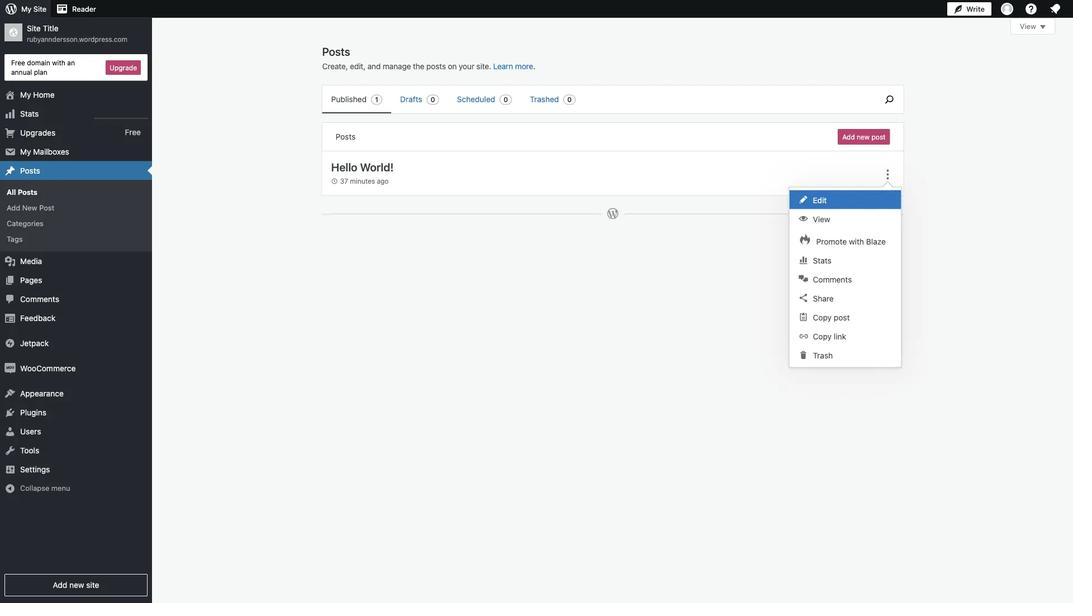Task type: locate. For each thing, give the bounding box(es) containing it.
add new site link
[[4, 575, 148, 597]]

my mailboxes
[[20, 147, 69, 156]]

0 right drafts
[[431, 96, 435, 104]]

with left blaze
[[849, 237, 864, 246]]

0 vertical spatial post
[[872, 133, 886, 141]]

1 horizontal spatial stats link
[[790, 251, 901, 270]]

0 for scheduled
[[504, 96, 508, 104]]

1 0 from the left
[[431, 96, 435, 104]]

add new post link
[[838, 129, 890, 145]]

3 0 from the left
[[567, 96, 572, 104]]

posts up create,
[[322, 45, 350, 58]]

0 horizontal spatial free
[[11, 59, 25, 67]]

2 horizontal spatial 0
[[567, 96, 572, 104]]

comments up feedback
[[20, 295, 59, 304]]

free for free domain with an annual plan
[[11, 59, 25, 67]]

post up toggle menu image
[[872, 133, 886, 141]]

my left reader "link"
[[21, 5, 31, 13]]

comments up share
[[813, 275, 852, 284]]

appearance
[[20, 389, 64, 398]]

1 vertical spatial with
[[849, 237, 864, 246]]

comments
[[813, 275, 852, 284], [20, 295, 59, 304]]

0 vertical spatial view
[[1020, 22, 1036, 30]]

pages link
[[0, 271, 152, 290]]

ago
[[377, 177, 389, 185]]

copy inside button
[[813, 332, 832, 341]]

published
[[331, 95, 367, 104]]

edit,
[[350, 62, 366, 71]]

free up annual plan
[[11, 59, 25, 67]]

2 vertical spatial my
[[20, 147, 31, 156]]

my down upgrades
[[20, 147, 31, 156]]

copy left link in the right bottom of the page
[[813, 332, 832, 341]]

1 vertical spatial new
[[69, 581, 84, 590]]

2 0 from the left
[[504, 96, 508, 104]]

promote with blaze button
[[790, 228, 901, 251]]

0 vertical spatial stats link
[[0, 104, 152, 123]]

share button
[[790, 289, 901, 308]]

settings
[[20, 465, 50, 474]]

site left the title
[[27, 24, 41, 33]]

view down edit
[[813, 215, 830, 224]]

0 horizontal spatial comments link
[[0, 290, 152, 309]]

1 vertical spatial my
[[20, 90, 31, 99]]

plugins link
[[0, 403, 152, 422]]

my left home
[[20, 90, 31, 99]]

with inside promote with blaze button
[[849, 237, 864, 246]]

1 vertical spatial post
[[834, 313, 850, 322]]

stats inside menu
[[813, 256, 832, 265]]

posts up all posts
[[20, 166, 40, 175]]

0 horizontal spatial post
[[834, 313, 850, 322]]

1 vertical spatial add
[[7, 204, 20, 212]]

0 vertical spatial with
[[52, 59, 65, 67]]

view button
[[1011, 18, 1055, 35]]

1 vertical spatial img image
[[4, 363, 16, 374]]

my
[[21, 5, 31, 13], [20, 90, 31, 99], [20, 147, 31, 156]]

1 horizontal spatial add
[[53, 581, 67, 590]]

posts inside "posts create, edit, and manage the posts on your site. learn more ."
[[322, 45, 350, 58]]

posts up new
[[18, 188, 37, 196]]

free
[[11, 59, 25, 67], [125, 128, 141, 137]]

img image left woocommerce at the left of the page
[[4, 363, 16, 374]]

posts
[[426, 62, 446, 71]]

add new site
[[53, 581, 99, 590]]

new for site
[[69, 581, 84, 590]]

0 vertical spatial site
[[33, 5, 46, 13]]

jetpack link
[[0, 334, 152, 353]]

add inside main content
[[843, 133, 855, 141]]

2 horizontal spatial add
[[843, 133, 855, 141]]

learn more
[[493, 62, 533, 71]]

free down highest hourly views 0 image
[[125, 128, 141, 137]]

my profile image
[[1001, 3, 1013, 15]]

new
[[22, 204, 37, 212]]

0 right the trashed
[[567, 96, 572, 104]]

toggle menu image
[[881, 168, 895, 181]]

0 right scheduled
[[504, 96, 508, 104]]

comments link up share
[[790, 270, 901, 289]]

0 horizontal spatial view
[[813, 215, 830, 224]]

write link
[[948, 0, 992, 18]]

comments link down media link
[[0, 290, 152, 309]]

post up copy link button
[[834, 313, 850, 322]]

highest hourly views 0 image
[[94, 112, 148, 119]]

0 vertical spatial img image
[[4, 338, 16, 349]]

link
[[834, 332, 846, 341]]

domain
[[27, 59, 50, 67]]

site up the title
[[33, 5, 46, 13]]

0 vertical spatial copy
[[813, 313, 832, 322]]

media link
[[0, 252, 152, 271]]

copy
[[813, 313, 832, 322], [813, 332, 832, 341]]

2 img image from the top
[[4, 363, 16, 374]]

upgrades
[[20, 128, 55, 137]]

img image inside "woocommerce" link
[[4, 363, 16, 374]]

add new post
[[7, 204, 54, 212]]

posts create, edit, and manage the posts on your site. learn more .
[[322, 45, 535, 71]]

with inside free domain with an annual plan
[[52, 59, 65, 67]]

closed image
[[1040, 25, 1046, 29]]

1 vertical spatial comments link
[[0, 290, 152, 309]]

main content
[[322, 18, 1055, 231]]

1 vertical spatial stats
[[813, 256, 832, 265]]

main content containing posts
[[322, 18, 1055, 231]]

stats link down promote with blaze
[[790, 251, 901, 270]]

add for add new site
[[53, 581, 67, 590]]

posts inside all posts link
[[18, 188, 37, 196]]

0 vertical spatial comments
[[813, 275, 852, 284]]

2 vertical spatial add
[[53, 581, 67, 590]]

blaze
[[866, 237, 886, 246]]

img image
[[4, 338, 16, 349], [4, 363, 16, 374]]

0 vertical spatial my
[[21, 5, 31, 13]]

categories
[[7, 219, 43, 228]]

copy link button
[[790, 327, 901, 346]]

0 vertical spatial menu
[[322, 86, 870, 113]]

view
[[1020, 22, 1036, 30], [813, 215, 830, 224]]

0 vertical spatial add
[[843, 133, 855, 141]]

.
[[533, 62, 535, 71]]

my for my site
[[21, 5, 31, 13]]

1 horizontal spatial comments
[[813, 275, 852, 284]]

1 vertical spatial copy
[[813, 332, 832, 341]]

mailboxes
[[33, 147, 69, 156]]

view left closed image
[[1020, 22, 1036, 30]]

1 horizontal spatial new
[[857, 133, 870, 141]]

tooltip
[[783, 181, 902, 368]]

1 vertical spatial free
[[125, 128, 141, 137]]

1
[[375, 96, 378, 104]]

img image inside jetpack link
[[4, 338, 16, 349]]

post inside "link"
[[834, 313, 850, 322]]

1 horizontal spatial view
[[1020, 22, 1036, 30]]

0
[[431, 96, 435, 104], [504, 96, 508, 104], [567, 96, 572, 104]]

posts link
[[0, 161, 152, 180]]

copy post
[[813, 313, 850, 322]]

1 horizontal spatial stats
[[813, 256, 832, 265]]

1 horizontal spatial post
[[872, 133, 886, 141]]

37 minutes ago
[[340, 177, 389, 185]]

new for post
[[857, 133, 870, 141]]

None search field
[[876, 86, 904, 113]]

0 horizontal spatial 0
[[431, 96, 435, 104]]

users link
[[0, 422, 152, 441]]

menu
[[51, 484, 70, 492]]

0 horizontal spatial new
[[69, 581, 84, 590]]

posts
[[322, 45, 350, 58], [336, 132, 356, 141], [20, 166, 40, 175], [18, 188, 37, 196]]

img image left jetpack
[[4, 338, 16, 349]]

0 vertical spatial free
[[11, 59, 25, 67]]

stats link down home
[[0, 104, 152, 123]]

1 horizontal spatial free
[[125, 128, 141, 137]]

1 copy from the top
[[813, 313, 832, 322]]

scheduled
[[457, 95, 495, 104]]

manage
[[383, 62, 411, 71]]

0 horizontal spatial stats
[[20, 109, 39, 118]]

1 img image from the top
[[4, 338, 16, 349]]

edit
[[813, 196, 827, 205]]

0 horizontal spatial add
[[7, 204, 20, 212]]

stats down promote
[[813, 256, 832, 265]]

drafts
[[400, 95, 422, 104]]

1 horizontal spatial 0
[[504, 96, 508, 104]]

tools
[[20, 446, 39, 455]]

0 vertical spatial new
[[857, 133, 870, 141]]

1 horizontal spatial comments link
[[790, 270, 901, 289]]

0 horizontal spatial comments
[[20, 295, 59, 304]]

media
[[20, 257, 42, 266]]

0 horizontal spatial with
[[52, 59, 65, 67]]

stats
[[20, 109, 39, 118], [813, 256, 832, 265]]

1 vertical spatial view
[[813, 215, 830, 224]]

with left an
[[52, 59, 65, 67]]

site
[[33, 5, 46, 13], [27, 24, 41, 33]]

1 vertical spatial menu
[[790, 187, 901, 367]]

new
[[857, 133, 870, 141], [69, 581, 84, 590]]

my for my mailboxes
[[20, 147, 31, 156]]

2 copy from the top
[[813, 332, 832, 341]]

37 minutes ago link
[[331, 176, 395, 186]]

stats down my home
[[20, 109, 39, 118]]

menu
[[322, 86, 870, 113], [790, 187, 901, 367]]

copy down share
[[813, 313, 832, 322]]

post
[[872, 133, 886, 141], [834, 313, 850, 322]]

site inside the site title rubyanndersson.wordpress.com
[[27, 24, 41, 33]]

free inside free domain with an annual plan
[[11, 59, 25, 67]]

1 horizontal spatial with
[[849, 237, 864, 246]]

new inside main content
[[857, 133, 870, 141]]

copy inside "link"
[[813, 313, 832, 322]]

open search image
[[876, 93, 904, 106]]

woocommerce
[[20, 364, 76, 373]]

on
[[448, 62, 457, 71]]

1 vertical spatial site
[[27, 24, 41, 33]]



Task type: describe. For each thing, give the bounding box(es) containing it.
free for free
[[125, 128, 141, 137]]

copy for copy post
[[813, 313, 832, 322]]

all posts
[[7, 188, 37, 196]]

upgrade
[[110, 64, 137, 71]]

trash button
[[790, 346, 901, 365]]

world!
[[360, 160, 394, 174]]

37
[[340, 177, 348, 185]]

woocommerce link
[[0, 359, 152, 378]]

my home
[[20, 90, 55, 99]]

site.
[[477, 62, 491, 71]]

minutes
[[350, 177, 375, 185]]

posts inside posts link
[[20, 166, 40, 175]]

0 vertical spatial stats
[[20, 109, 39, 118]]

my for my home
[[20, 90, 31, 99]]

view inside button
[[1020, 22, 1036, 30]]

menu containing edit
[[790, 187, 901, 367]]

posts up hello
[[336, 132, 356, 141]]

1 vertical spatial stats link
[[790, 251, 901, 270]]

trashed
[[530, 95, 559, 104]]

all posts link
[[0, 184, 152, 200]]

add for add new post
[[7, 204, 20, 212]]

users
[[20, 427, 41, 436]]

create,
[[322, 62, 348, 71]]

annual plan
[[11, 68, 47, 76]]

site
[[86, 581, 99, 590]]

img image for woocommerce
[[4, 363, 16, 374]]

collapse menu
[[20, 484, 70, 492]]

trash
[[813, 351, 833, 360]]

add new post
[[843, 133, 886, 141]]

0 horizontal spatial stats link
[[0, 104, 152, 123]]

jetpack
[[20, 339, 49, 348]]

share
[[813, 294, 834, 303]]

add new post link
[[0, 200, 152, 216]]

plugins
[[20, 408, 46, 417]]

all
[[7, 188, 16, 196]]

feedback link
[[0, 309, 152, 328]]

appearance link
[[0, 384, 152, 403]]

title
[[43, 24, 58, 33]]

edit link
[[790, 190, 901, 209]]

site title rubyanndersson.wordpress.com
[[27, 24, 127, 43]]

promote
[[816, 237, 847, 246]]

add for add new post
[[843, 133, 855, 141]]

hello world! link
[[331, 160, 867, 175]]

categories link
[[0, 216, 152, 232]]

hello world!
[[331, 160, 394, 174]]

the
[[413, 62, 424, 71]]

0 for trashed
[[567, 96, 572, 104]]

and
[[368, 62, 381, 71]]

settings link
[[0, 460, 152, 479]]

img image for jetpack
[[4, 338, 16, 349]]

an
[[67, 59, 75, 67]]

menu containing published
[[322, 86, 870, 113]]

copy for copy link
[[813, 332, 832, 341]]

tools link
[[0, 441, 152, 460]]

rubyanndersson.wordpress.com
[[27, 35, 127, 43]]

1 vertical spatial comments
[[20, 295, 59, 304]]

collapse
[[20, 484, 49, 492]]

my site link
[[0, 0, 51, 18]]

feedback
[[20, 314, 55, 323]]

your
[[459, 62, 474, 71]]

reader
[[72, 5, 96, 13]]

help image
[[1025, 2, 1038, 16]]

post
[[39, 204, 54, 212]]

0 for drafts
[[431, 96, 435, 104]]

my site
[[21, 5, 46, 13]]

copy link
[[813, 332, 846, 341]]

tooltip containing edit
[[783, 181, 902, 368]]

reader link
[[51, 0, 101, 18]]

pages
[[20, 276, 42, 285]]

copy post link
[[790, 308, 901, 327]]

view link
[[790, 209, 901, 228]]

comments inside menu
[[813, 275, 852, 284]]

my mailboxes link
[[0, 142, 152, 161]]

upgrade button
[[106, 60, 141, 75]]

tags
[[7, 235, 23, 244]]

tags link
[[0, 232, 152, 247]]

learn more link
[[493, 62, 533, 71]]

hello
[[331, 160, 358, 174]]

home
[[33, 90, 55, 99]]

write
[[967, 5, 985, 13]]

0 vertical spatial comments link
[[790, 270, 901, 289]]

my home link
[[0, 85, 152, 104]]

manage your notifications image
[[1049, 2, 1062, 16]]

collapse menu link
[[0, 479, 152, 498]]

free domain with an annual plan
[[11, 59, 75, 76]]



Task type: vqa. For each thing, say whether or not it's contained in the screenshot.


